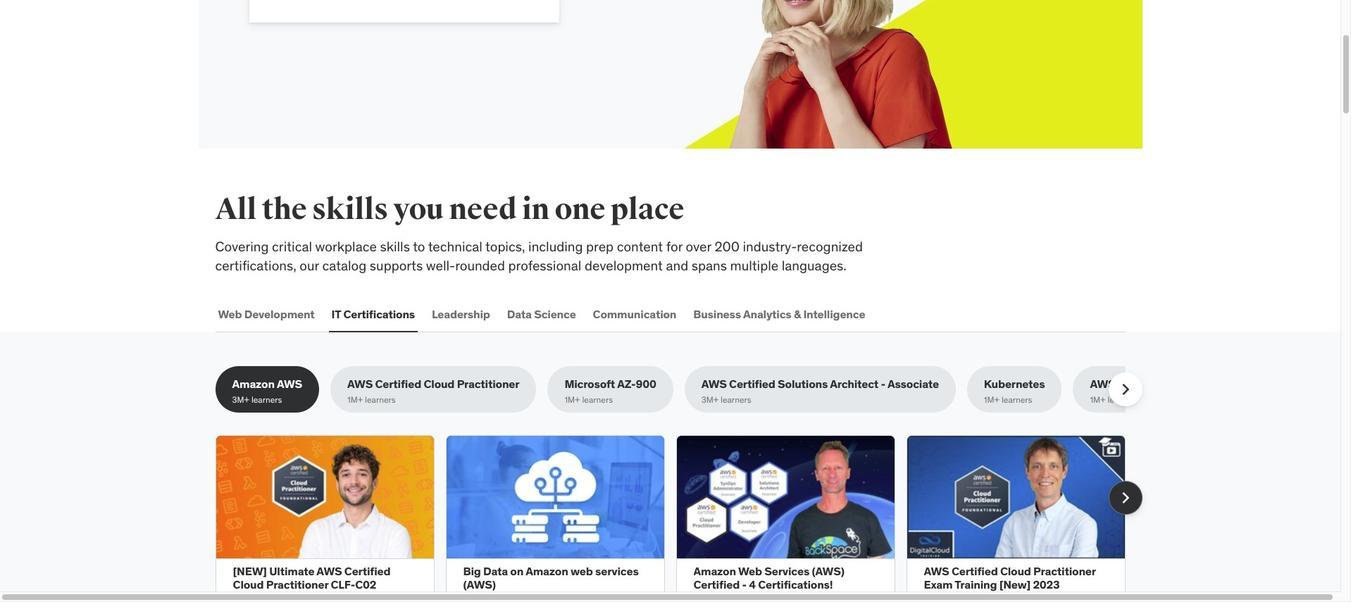 Task type: describe. For each thing, give the bounding box(es) containing it.
certified inside [new] ultimate aws certified cloud practitioner clf-c02
[[344, 564, 391, 578]]

aws certified developer - associate 1m+ learners
[[1090, 377, 1280, 405]]

developer
[[1166, 377, 1220, 391]]

kubernetes 1m+ learners
[[984, 377, 1045, 405]]

architect
[[830, 377, 878, 391]]

communication
[[593, 307, 676, 321]]

covering critical workplace skills to technical topics, including prep content for over 200 industry-recognized certifications, our catalog supports well-rounded professional development and spans multiple languages.
[[215, 238, 863, 274]]

the
[[262, 192, 307, 228]]

certified inside "amazon web services (aws) certified - 4 certifications!"
[[693, 578, 740, 592]]

microsoft az-900 1m+ learners
[[565, 377, 656, 405]]

content
[[617, 238, 663, 255]]

certified for aws certified cloud practitioner exam training [new] 2023
[[952, 564, 998, 578]]

web inside button
[[218, 307, 242, 321]]

cloud for learners
[[424, 377, 455, 391]]

ultimate
[[269, 564, 314, 578]]

[new] ultimate aws certified cloud practitioner clf-c02 link
[[233, 564, 391, 592]]

0 vertical spatial skills
[[312, 192, 388, 228]]

[new] ultimate aws certified cloud practitioner clf-c02
[[233, 564, 391, 592]]

aws for aws certified solutions architect - associate 3m+ learners
[[701, 377, 727, 391]]

4
[[749, 578, 756, 592]]

aws for aws certified cloud practitioner 1m+ learners
[[347, 377, 373, 391]]

in
[[522, 192, 549, 228]]

multiple
[[730, 257, 779, 274]]

kubernetes
[[984, 377, 1045, 391]]

associate inside aws certified developer - associate 1m+ learners
[[1229, 377, 1280, 391]]

&
[[794, 307, 801, 321]]

1m+ inside kubernetes 1m+ learners
[[984, 394, 1000, 405]]

certifications!
[[758, 578, 833, 592]]

[new]
[[999, 578, 1031, 592]]

on
[[510, 564, 524, 578]]

recognized
[[797, 238, 863, 255]]

clf-
[[331, 578, 355, 592]]

cloud for training
[[1000, 564, 1031, 578]]

practitioner inside [new] ultimate aws certified cloud practitioner clf-c02
[[266, 578, 328, 592]]

(aws) inside big data on amazon web services (aws)
[[463, 578, 496, 592]]

one
[[555, 192, 605, 228]]

[new]
[[233, 564, 267, 578]]

3m+ inside aws certified solutions architect - associate 3m+ learners
[[701, 394, 719, 405]]

technical
[[428, 238, 482, 255]]

aws certified cloud practitioner 1m+ learners
[[347, 377, 519, 405]]

need
[[449, 192, 517, 228]]

amazon inside big data on amazon web services (aws)
[[526, 564, 568, 578]]

microsoft
[[565, 377, 615, 391]]

1m+ inside aws certified developer - associate 1m+ learners
[[1090, 394, 1106, 405]]

- inside aws certified developer - associate 1m+ learners
[[1222, 377, 1226, 391]]

certified for aws certified solutions architect - associate 3m+ learners
[[729, 377, 775, 391]]

cloud inside [new] ultimate aws certified cloud practitioner clf-c02
[[233, 578, 264, 592]]

all
[[215, 192, 257, 228]]

certified for aws certified cloud practitioner 1m+ learners
[[375, 377, 421, 391]]

development
[[244, 307, 315, 321]]

rounded
[[455, 257, 505, 274]]

analytics
[[743, 307, 791, 321]]

aws for aws certified cloud practitioner exam training [new] 2023
[[924, 564, 949, 578]]

prep
[[586, 238, 614, 255]]

web inside "amazon web services (aws) certified - 4 certifications!"
[[738, 564, 762, 578]]

it
[[331, 307, 341, 321]]

web development button
[[215, 298, 317, 331]]

1m+ inside aws certified cloud practitioner 1m+ learners
[[347, 394, 363, 405]]

all the skills you need in one place
[[215, 192, 684, 228]]

critical
[[272, 238, 312, 255]]

web development
[[218, 307, 315, 321]]

certifications
[[343, 307, 415, 321]]

supports
[[370, 257, 423, 274]]

place
[[611, 192, 684, 228]]

well-
[[426, 257, 455, 274]]

industry-
[[743, 238, 797, 255]]

web
[[571, 564, 593, 578]]

aws certified solutions architect - associate 3m+ learners
[[701, 377, 939, 405]]

languages.
[[782, 257, 847, 274]]

science
[[534, 307, 576, 321]]

over
[[686, 238, 711, 255]]

practitioner for aws certified cloud practitioner 1m+ learners
[[457, 377, 519, 391]]

practitioner for aws certified cloud practitioner exam training [new] 2023
[[1033, 564, 1096, 578]]

data science button
[[504, 298, 579, 331]]

aws certified cloud practitioner exam training [new] 2023
[[924, 564, 1096, 592]]

catalog
[[322, 257, 366, 274]]

you
[[393, 192, 444, 228]]

development
[[585, 257, 663, 274]]

carousel element
[[215, 436, 1142, 602]]



Task type: locate. For each thing, give the bounding box(es) containing it.
certified for aws certified developer - associate 1m+ learners
[[1118, 377, 1164, 391]]

aws inside aws certified cloud practitioner exam training [new] 2023
[[924, 564, 949, 578]]

0 horizontal spatial cloud
[[233, 578, 264, 592]]

learners inside aws certified solutions architect - associate 3m+ learners
[[721, 394, 751, 405]]

skills inside covering critical workplace skills to technical topics, including prep content for over 200 industry-recognized certifications, our catalog supports well-rounded professional development and spans multiple languages.
[[380, 238, 410, 255]]

2 learners from the left
[[365, 394, 396, 405]]

0 horizontal spatial web
[[218, 307, 242, 321]]

1 vertical spatial skills
[[380, 238, 410, 255]]

-
[[881, 377, 885, 391], [1222, 377, 1226, 391], [742, 578, 747, 592]]

2023
[[1033, 578, 1060, 592]]

2 3m+ from the left
[[701, 394, 719, 405]]

business
[[693, 307, 741, 321]]

aws for aws certified developer - associate 1m+ learners
[[1090, 377, 1115, 391]]

and
[[666, 257, 688, 274]]

intelligence
[[803, 307, 865, 321]]

data inside big data on amazon web services (aws)
[[483, 564, 508, 578]]

aws inside amazon aws 3m+ learners
[[277, 377, 302, 391]]

c02
[[355, 578, 376, 592]]

0 horizontal spatial 3m+
[[232, 394, 249, 405]]

data science
[[507, 307, 576, 321]]

(aws) right services
[[812, 564, 844, 578]]

solutions
[[778, 377, 828, 391]]

data inside button
[[507, 307, 532, 321]]

amazon for amazon aws 3m+ learners
[[232, 377, 275, 391]]

amazon web services (aws) certified - 4 certifications! link
[[693, 564, 844, 592]]

practitioner
[[457, 377, 519, 391], [1033, 564, 1096, 578], [266, 578, 328, 592]]

1 horizontal spatial practitioner
[[457, 377, 519, 391]]

2 horizontal spatial cloud
[[1000, 564, 1031, 578]]

practitioner inside aws certified cloud practitioner exam training [new] 2023
[[1033, 564, 1096, 578]]

1 3m+ from the left
[[232, 394, 249, 405]]

1 1m+ from the left
[[347, 394, 363, 405]]

0 horizontal spatial amazon
[[232, 377, 275, 391]]

it certifications button
[[329, 298, 418, 331]]

3 1m+ from the left
[[984, 394, 1000, 405]]

0 horizontal spatial -
[[742, 578, 747, 592]]

(aws)
[[812, 564, 844, 578], [463, 578, 496, 592]]

amazon aws 3m+ learners
[[232, 377, 302, 405]]

1 horizontal spatial web
[[738, 564, 762, 578]]

big
[[463, 564, 481, 578]]

1 horizontal spatial cloud
[[424, 377, 455, 391]]

2 horizontal spatial amazon
[[693, 564, 736, 578]]

leadership button
[[429, 298, 493, 331]]

4 learners from the left
[[721, 394, 751, 405]]

associate right developer
[[1229, 377, 1280, 391]]

1 horizontal spatial 3m+
[[701, 394, 719, 405]]

data left science
[[507, 307, 532, 321]]

next image
[[1114, 379, 1137, 401]]

1 vertical spatial web
[[738, 564, 762, 578]]

3 learners from the left
[[582, 394, 613, 405]]

(aws) inside "amazon web services (aws) certified - 4 certifications!"
[[812, 564, 844, 578]]

business analytics & intelligence
[[693, 307, 865, 321]]

certified inside aws certified cloud practitioner exam training [new] 2023
[[952, 564, 998, 578]]

skills
[[312, 192, 388, 228], [380, 238, 410, 255]]

amazon for amazon web services (aws) certified - 4 certifications!
[[693, 564, 736, 578]]

2 associate from the left
[[1229, 377, 1280, 391]]

topic filters element
[[215, 367, 1297, 413]]

1 learners from the left
[[251, 394, 282, 405]]

for
[[666, 238, 683, 255]]

1 horizontal spatial amazon
[[526, 564, 568, 578]]

certifications,
[[215, 257, 296, 274]]

cloud
[[424, 377, 455, 391], [1000, 564, 1031, 578], [233, 578, 264, 592]]

- inside "amazon web services (aws) certified - 4 certifications!"
[[742, 578, 747, 592]]

training
[[955, 578, 997, 592]]

aws inside aws certified solutions architect - associate 3m+ learners
[[701, 377, 727, 391]]

leadership
[[432, 307, 490, 321]]

amazon web services (aws) certified - 4 certifications!
[[693, 564, 844, 592]]

- right developer
[[1222, 377, 1226, 391]]

3m+ inside amazon aws 3m+ learners
[[232, 394, 249, 405]]

aws
[[277, 377, 302, 391], [347, 377, 373, 391], [701, 377, 727, 391], [1090, 377, 1115, 391], [317, 564, 342, 578], [924, 564, 949, 578]]

big data on amazon web services (aws)
[[463, 564, 639, 592]]

1 horizontal spatial -
[[881, 377, 885, 391]]

learners inside aws certified developer - associate 1m+ learners
[[1108, 394, 1138, 405]]

including
[[528, 238, 583, 255]]

cloud inside aws certified cloud practitioner 1m+ learners
[[424, 377, 455, 391]]

web left services
[[738, 564, 762, 578]]

2 1m+ from the left
[[565, 394, 580, 405]]

business analytics & intelligence button
[[691, 298, 868, 331]]

5 learners from the left
[[1002, 394, 1032, 405]]

- inside aws certified solutions architect - associate 3m+ learners
[[881, 377, 885, 391]]

amazon
[[232, 377, 275, 391], [526, 564, 568, 578], [693, 564, 736, 578]]

1m+
[[347, 394, 363, 405], [565, 394, 580, 405], [984, 394, 1000, 405], [1090, 394, 1106, 405]]

aws certified cloud practitioner exam training [new] 2023 link
[[924, 564, 1096, 592]]

1 horizontal spatial (aws)
[[812, 564, 844, 578]]

skills up supports on the left top of the page
[[380, 238, 410, 255]]

services
[[595, 564, 639, 578]]

big data on amazon web services (aws) link
[[463, 564, 639, 592]]

spans
[[692, 257, 727, 274]]

services
[[764, 564, 809, 578]]

data left the on
[[483, 564, 508, 578]]

workplace
[[315, 238, 377, 255]]

3m+
[[232, 394, 249, 405], [701, 394, 719, 405]]

covering
[[215, 238, 269, 255]]

aws inside aws certified developer - associate 1m+ learners
[[1090, 377, 1115, 391]]

learners inside microsoft az-900 1m+ learners
[[582, 394, 613, 405]]

exam
[[924, 578, 953, 592]]

1 vertical spatial data
[[483, 564, 508, 578]]

learners inside amazon aws 3m+ learners
[[251, 394, 282, 405]]

amazon inside amazon aws 3m+ learners
[[232, 377, 275, 391]]

aws inside aws certified cloud practitioner 1m+ learners
[[347, 377, 373, 391]]

1m+ inside microsoft az-900 1m+ learners
[[565, 394, 580, 405]]

4 1m+ from the left
[[1090, 394, 1106, 405]]

0 vertical spatial web
[[218, 307, 242, 321]]

certified inside aws certified cloud practitioner 1m+ learners
[[375, 377, 421, 391]]

professional
[[508, 257, 581, 274]]

1 horizontal spatial associate
[[1229, 377, 1280, 391]]

next image
[[1114, 487, 1137, 509]]

topics,
[[485, 238, 525, 255]]

0 horizontal spatial practitioner
[[266, 578, 328, 592]]

learners inside aws certified cloud practitioner 1m+ learners
[[365, 394, 396, 405]]

6 learners from the left
[[1108, 394, 1138, 405]]

web left development
[[218, 307, 242, 321]]

amazon inside "amazon web services (aws) certified - 4 certifications!"
[[693, 564, 736, 578]]

learners inside kubernetes 1m+ learners
[[1002, 394, 1032, 405]]

certified inside aws certified developer - associate 1m+ learners
[[1118, 377, 1164, 391]]

- right architect
[[881, 377, 885, 391]]

skills up 'workplace'
[[312, 192, 388, 228]]

learners
[[251, 394, 282, 405], [365, 394, 396, 405], [582, 394, 613, 405], [721, 394, 751, 405], [1002, 394, 1032, 405], [1108, 394, 1138, 405]]

900
[[636, 377, 656, 391]]

1 associate from the left
[[887, 377, 939, 391]]

it certifications
[[331, 307, 415, 321]]

to
[[413, 238, 425, 255]]

associate right architect
[[887, 377, 939, 391]]

0 horizontal spatial associate
[[887, 377, 939, 391]]

2 horizontal spatial practitioner
[[1033, 564, 1096, 578]]

practitioner inside aws certified cloud practitioner 1m+ learners
[[457, 377, 519, 391]]

certified inside aws certified solutions architect - associate 3m+ learners
[[729, 377, 775, 391]]

2 horizontal spatial -
[[1222, 377, 1226, 391]]

associate inside aws certified solutions architect - associate 3m+ learners
[[887, 377, 939, 391]]

associate
[[887, 377, 939, 391], [1229, 377, 1280, 391]]

our
[[300, 257, 319, 274]]

data
[[507, 307, 532, 321], [483, 564, 508, 578]]

communication button
[[590, 298, 679, 331]]

0 horizontal spatial (aws)
[[463, 578, 496, 592]]

web
[[218, 307, 242, 321], [738, 564, 762, 578]]

200
[[715, 238, 740, 255]]

az-
[[617, 377, 636, 391]]

aws inside [new] ultimate aws certified cloud practitioner clf-c02
[[317, 564, 342, 578]]

(aws) left the on
[[463, 578, 496, 592]]

cloud inside aws certified cloud practitioner exam training [new] 2023
[[1000, 564, 1031, 578]]

0 vertical spatial data
[[507, 307, 532, 321]]

- left 4
[[742, 578, 747, 592]]



Task type: vqa. For each thing, say whether or not it's contained in the screenshot.


